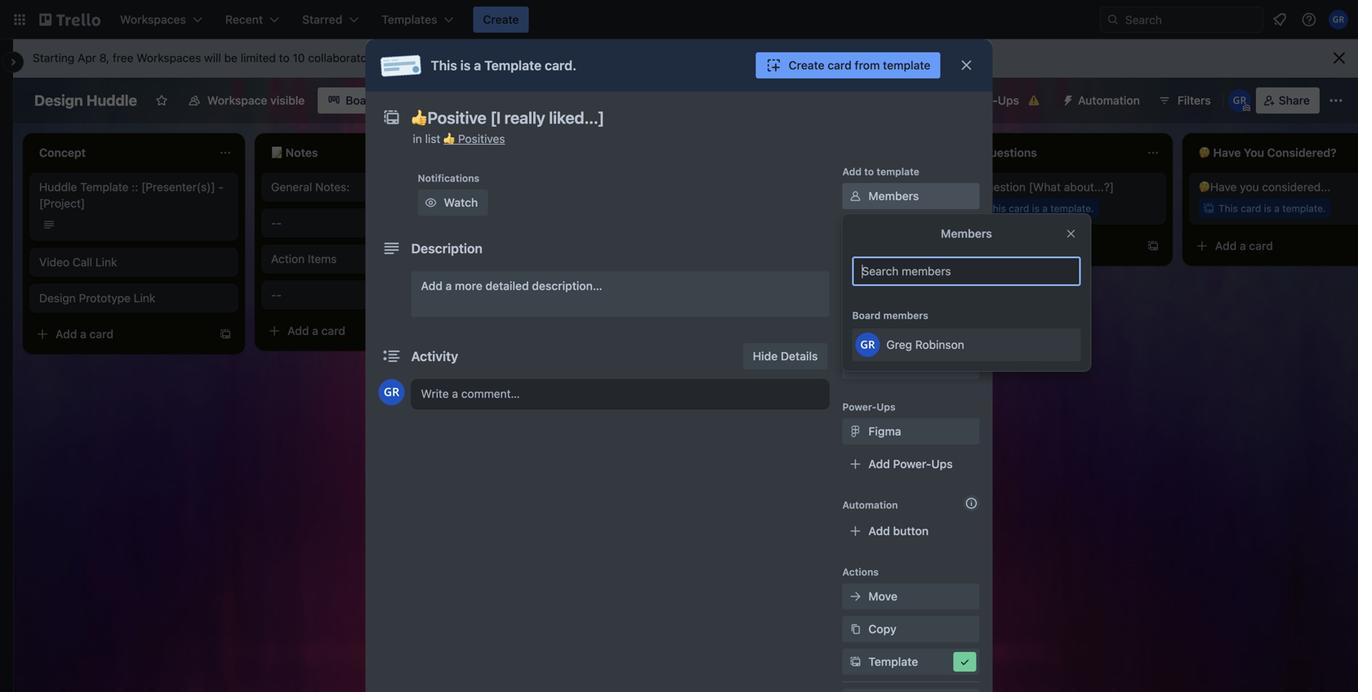 Task type: describe. For each thing, give the bounding box(es) containing it.
hide details
[[753, 349, 818, 363]]

0 horizontal spatial greg robinson (gregrobinson96) image
[[379, 379, 405, 405]]

general notes:
[[271, 180, 350, 194]]

collaborator
[[480, 51, 543, 65]]

add down design prototype link
[[56, 327, 77, 341]]

cover
[[869, 326, 901, 340]]

🙋question
[[967, 180, 1026, 194]]

template. for 🙋question [what about...?]
[[1051, 203, 1094, 214]]

create from template… image for add a card button underneath [what
[[1147, 239, 1160, 252]]

👍 positives link
[[444, 132, 505, 145]]

custom
[[869, 359, 911, 373]]

0 horizontal spatial power-
[[843, 401, 877, 413]]

action items link
[[271, 251, 461, 267]]

Board name text field
[[26, 87, 145, 114]]

search image
[[1107, 13, 1120, 26]]

template inside button
[[883, 58, 931, 72]]

list
[[425, 132, 441, 145]]

this down "🙋question"
[[987, 203, 1006, 214]]

1 horizontal spatial members
[[941, 227, 993, 240]]

in
[[413, 132, 422, 145]]

learn more about collaborator limits link
[[384, 51, 574, 65]]

open information menu image
[[1301, 11, 1318, 28]]

2 horizontal spatial greg robinson (gregrobinson96) image
[[1329, 10, 1349, 29]]

workspace
[[207, 94, 267, 107]]

add a more detailed description… link
[[411, 271, 830, 317]]

huddle inside text field
[[86, 92, 137, 109]]

add button button
[[843, 518, 980, 544]]

2 vertical spatial ups
[[932, 457, 953, 471]]

add a more detailed description…
[[421, 279, 603, 292]]

about...?]
[[1064, 180, 1114, 194]]

create for create card from template
[[789, 58, 825, 72]]

1 -- link from the top
[[271, 215, 461, 231]]

positives
[[458, 132, 505, 145]]

link for design prototype link
[[134, 291, 156, 305]]

1 vertical spatial more
[[455, 279, 483, 292]]

a down the you
[[1240, 239, 1247, 252]]

sm image for template
[[848, 654, 864, 670]]

call
[[73, 255, 92, 269]]

be
[[224, 51, 238, 65]]

a down [i'm
[[811, 203, 816, 214]]

card.
[[545, 58, 577, 73]]

automation inside button
[[1078, 94, 1141, 107]]

robinson
[[916, 338, 965, 351]]

huddle template :: [presenter(s)] - [project] link
[[39, 179, 229, 212]]

-- for 2nd the -- link from the bottom
[[271, 216, 282, 230]]

this down 🤔have
[[1219, 203, 1239, 214]]

custom fields
[[869, 359, 946, 373]]

items
[[308, 252, 337, 266]]

checklist
[[869, 254, 919, 268]]

members link
[[843, 183, 980, 209]]

a down description
[[446, 279, 452, 292]]

[project]
[[39, 196, 85, 210]]

video call link
[[39, 255, 117, 269]]

custom fields button
[[843, 358, 980, 374]]

add power-ups
[[869, 457, 953, 471]]

add a card for add a card button underneath 🤔have you considered... 'link' on the right of the page
[[1216, 239, 1274, 252]]

👎negative [i'm not sure about...] link
[[735, 179, 925, 195]]

sm image for copy
[[848, 621, 864, 637]]

learn
[[384, 51, 413, 65]]

[presenter(s)]
[[141, 180, 215, 194]]

figma
[[869, 424, 902, 438]]

add down action items
[[288, 324, 309, 337]]

1 vertical spatial template
[[877, 166, 920, 177]]

this down the 👎negative
[[755, 203, 774, 214]]

show menu image
[[1328, 92, 1345, 109]]

add left button
[[869, 524, 890, 538]]

1 horizontal spatial to
[[865, 166, 874, 177]]

will
[[204, 51, 221, 65]]

move
[[869, 589, 898, 603]]

star or unstar board image
[[155, 94, 168, 107]]

0 horizontal spatial ups
[[877, 401, 896, 413]]

video call link link
[[39, 254, 229, 270]]

greg robinson (gregrobinson96) image inside greg robinson button
[[856, 333, 880, 357]]

attachment
[[869, 294, 932, 307]]

about
[[446, 51, 477, 65]]

sure
[[840, 180, 863, 194]]

design prototype link
[[39, 291, 156, 305]]

👎negative [i'm not sure about...]
[[735, 180, 911, 194]]

8,
[[99, 51, 109, 65]]

power-ups button
[[927, 87, 1052, 114]]

template. for 🤔have you considered...
[[1283, 203, 1327, 214]]

Write a comment text field
[[411, 379, 830, 409]]

a down the items
[[312, 324, 318, 337]]

add a card button down design prototype link link at the top
[[29, 321, 209, 347]]

🤔have you considered... link
[[1199, 179, 1359, 195]]

in list 👍 positives
[[413, 132, 505, 145]]

create card from template button
[[756, 52, 941, 78]]

sm image for cover
[[848, 325, 864, 342]]

board for board
[[346, 94, 378, 107]]

share
[[1279, 94, 1310, 107]]

Search field
[[1120, 7, 1263, 32]]

this card is a template. for 🤔have you considered...
[[1219, 203, 1327, 214]]

0 vertical spatial template
[[485, 58, 542, 73]]

add a card for add a card button underneath action items link
[[288, 324, 346, 337]]

0 notifications image
[[1270, 10, 1290, 29]]

is left collaborator
[[461, 58, 471, 73]]

template button
[[843, 649, 980, 675]]

activity
[[411, 348, 458, 364]]

0 vertical spatial to
[[279, 51, 290, 65]]

attachment button
[[843, 288, 980, 314]]

huddle inside huddle template :: [presenter(s)] - [project]
[[39, 180, 77, 194]]

Search members text field
[[853, 257, 1081, 286]]

10
[[293, 51, 305, 65]]

visible
[[270, 94, 305, 107]]

copy
[[869, 622, 897, 636]]

0 horizontal spatial members
[[869, 189, 919, 203]]

details
[[781, 349, 818, 363]]

::
[[132, 180, 138, 194]]

action items
[[271, 252, 337, 266]]

greg
[[887, 338, 913, 351]]

sm image for move
[[848, 588, 864, 605]]

a down 🤔have you considered... 'link' on the right of the page
[[1275, 203, 1280, 214]]



Task type: vqa. For each thing, say whether or not it's contained in the screenshot.
Filters
yes



Task type: locate. For each thing, give the bounding box(es) containing it.
create inside button
[[789, 58, 825, 72]]

template right from on the right of page
[[883, 58, 931, 72]]

1 vertical spatial template
[[80, 180, 129, 194]]

0 vertical spatial more
[[416, 51, 443, 65]]

[what
[[1029, 180, 1061, 194]]

is down the 🙋question [what about...?]
[[1033, 203, 1040, 214]]

2 horizontal spatial template.
[[1283, 203, 1327, 214]]

1 this card is a template. from the left
[[755, 203, 862, 214]]

this card is a template. down [i'm
[[755, 203, 862, 214]]

-- up action
[[271, 216, 282, 230]]

2 horizontal spatial ups
[[998, 94, 1020, 107]]

2 horizontal spatial template
[[869, 655, 919, 668]]

1 vertical spatial huddle
[[39, 180, 77, 194]]

0 horizontal spatial create
[[483, 13, 519, 26]]

hide details link
[[743, 343, 828, 369]]

add down description
[[421, 279, 443, 292]]

2 -- link from the top
[[271, 287, 461, 303]]

design for design prototype link
[[39, 291, 76, 305]]

fields
[[914, 359, 946, 373]]

create
[[483, 13, 519, 26], [789, 58, 825, 72]]

-- link up action items link
[[271, 215, 461, 231]]

🤔have
[[1199, 180, 1237, 194]]

1 horizontal spatial this card is a template.
[[987, 203, 1094, 214]]

0 vertical spatial power-ups
[[960, 94, 1020, 107]]

general notes: link
[[271, 179, 461, 195]]

greg robinson button
[[853, 328, 1081, 361]]

card inside button
[[828, 58, 852, 72]]

power-
[[960, 94, 998, 107], [843, 401, 877, 413], [893, 457, 932, 471]]

0 vertical spatial board
[[346, 94, 378, 107]]

design for design huddle
[[34, 92, 83, 109]]

power-ups
[[960, 94, 1020, 107], [843, 401, 896, 413]]

customize views image
[[396, 92, 412, 109]]

create for create
[[483, 13, 519, 26]]

this right the learn at left
[[431, 58, 457, 73]]

👎negative
[[735, 180, 794, 194]]

create from template… image for add a card button underneath design prototype link link at the top
[[219, 328, 232, 341]]

0 horizontal spatial automation
[[843, 499, 898, 511]]

add down figma on the right of page
[[869, 457, 890, 471]]

create up collaborator
[[483, 13, 519, 26]]

1 vertical spatial -- link
[[271, 287, 461, 303]]

is
[[461, 58, 471, 73], [800, 203, 808, 214], [1033, 203, 1040, 214], [1265, 203, 1272, 214]]

0 horizontal spatial power-ups
[[843, 401, 896, 413]]

cover link
[[843, 320, 980, 346]]

link for video call link
[[95, 255, 117, 269]]

add power-ups link
[[843, 451, 980, 477]]

sm image left copy
[[848, 621, 864, 637]]

🤔have you considered...
[[1199, 180, 1331, 194]]

0 horizontal spatial to
[[279, 51, 290, 65]]

sm image inside the move link
[[848, 588, 864, 605]]

create from template… image
[[1147, 239, 1160, 252], [219, 328, 232, 341]]

members down add to template
[[869, 189, 919, 203]]

1 vertical spatial automation
[[843, 499, 898, 511]]

1 horizontal spatial ups
[[932, 457, 953, 471]]

add a card button
[[958, 233, 1137, 259], [1190, 233, 1359, 259], [261, 318, 441, 344], [29, 321, 209, 347]]

1 -- from the top
[[271, 216, 282, 230]]

power- inside button
[[960, 94, 998, 107]]

greg robinson (gregrobinson96) image
[[1329, 10, 1349, 29], [856, 333, 880, 357], [379, 379, 405, 405]]

huddle down 8,
[[86, 92, 137, 109]]

template inside huddle template :: [presenter(s)] - [project]
[[80, 180, 129, 194]]

0 horizontal spatial board
[[346, 94, 378, 107]]

1 vertical spatial power-
[[843, 401, 877, 413]]

2 vertical spatial greg robinson (gregrobinson96) image
[[379, 379, 405, 405]]

filters
[[1178, 94, 1211, 107]]

add to template
[[843, 166, 920, 177]]

add a card for add a card button underneath [what
[[984, 239, 1042, 252]]

add up search members text field
[[984, 239, 1005, 252]]

action
[[271, 252, 305, 266]]

watch
[[444, 196, 478, 209]]

link right call
[[95, 255, 117, 269]]

a down design prototype link
[[80, 327, 86, 341]]

design
[[34, 92, 83, 109], [39, 291, 76, 305]]

link
[[95, 255, 117, 269], [134, 291, 156, 305]]

add a card up search members text field
[[984, 239, 1042, 252]]

huddle
[[86, 92, 137, 109], [39, 180, 77, 194]]

template. down 👎negative [i'm not sure about...] link
[[819, 203, 862, 214]]

0 vertical spatial huddle
[[86, 92, 137, 109]]

0 vertical spatial create from template… image
[[1147, 239, 1160, 252]]

notifications
[[418, 172, 480, 184]]

board
[[346, 94, 378, 107], [853, 310, 881, 321]]

automation up add button
[[843, 499, 898, 511]]

a
[[474, 58, 481, 73], [811, 203, 816, 214], [1043, 203, 1048, 214], [1275, 203, 1280, 214], [1008, 239, 1015, 252], [1240, 239, 1247, 252], [446, 279, 452, 292], [312, 324, 318, 337], [80, 327, 86, 341]]

greg robinson (gregrobinson96) image
[[1229, 89, 1251, 112]]

0 vertical spatial greg robinson (gregrobinson96) image
[[1329, 10, 1349, 29]]

sm image for automation
[[1056, 87, 1078, 110]]

1 horizontal spatial board
[[853, 310, 881, 321]]

template up about...]
[[877, 166, 920, 177]]

free
[[113, 51, 133, 65]]

template. down 🙋question [what about...?] link
[[1051, 203, 1094, 214]]

0 horizontal spatial template
[[80, 180, 129, 194]]

sm image inside members link
[[848, 188, 864, 204]]

2 vertical spatial template
[[869, 655, 919, 668]]

--
[[271, 216, 282, 230], [271, 288, 282, 301]]

1 vertical spatial create
[[789, 58, 825, 72]]

2 vertical spatial power-
[[893, 457, 932, 471]]

2 horizontal spatial this card is a template.
[[1219, 203, 1327, 214]]

1 template. from the left
[[819, 203, 862, 214]]

design prototype link link
[[39, 290, 229, 306]]

is down 🤔have you considered...
[[1265, 203, 1272, 214]]

actions
[[843, 566, 879, 578]]

add a card down design prototype link
[[56, 327, 114, 341]]

template inside button
[[869, 655, 919, 668]]

add a card for add a card button underneath design prototype link link at the top
[[56, 327, 114, 341]]

None text field
[[403, 103, 942, 132]]

create button
[[473, 7, 529, 33]]

1 vertical spatial create from template… image
[[219, 328, 232, 341]]

board members
[[853, 310, 929, 321]]

to up about...]
[[865, 166, 874, 177]]

1 horizontal spatial huddle
[[86, 92, 137, 109]]

description…
[[532, 279, 603, 292]]

template
[[883, 58, 931, 72], [877, 166, 920, 177]]

0 vertical spatial --
[[271, 216, 282, 230]]

template left ::
[[80, 180, 129, 194]]

3 template. from the left
[[1283, 203, 1327, 214]]

1 vertical spatial to
[[865, 166, 874, 177]]

2 this card is a template. from the left
[[987, 203, 1094, 214]]

template
[[485, 58, 542, 73], [80, 180, 129, 194], [869, 655, 919, 668]]

sm image inside watch 'button'
[[423, 194, 439, 211]]

detailed
[[486, 279, 529, 292]]

0 vertical spatial template
[[883, 58, 931, 72]]

filters button
[[1154, 87, 1216, 114]]

👍
[[444, 132, 455, 145]]

create inside button
[[483, 13, 519, 26]]

template down copy
[[869, 655, 919, 668]]

sm image right not
[[848, 188, 864, 204]]

automation button
[[1056, 87, 1150, 114]]

template down create button
[[485, 58, 542, 73]]

primary element
[[0, 0, 1359, 39]]

workspace visible button
[[178, 87, 315, 114]]

starting apr 8, free workspaces will be limited to 10 collaborators. learn more about collaborator limits
[[33, 51, 574, 65]]

not
[[820, 180, 837, 194]]

board up cover
[[853, 310, 881, 321]]

0 vertical spatial automation
[[1078, 94, 1141, 107]]

design down video
[[39, 291, 76, 305]]

this card is a template. down 🤔have you considered... 'link' on the right of the page
[[1219, 203, 1327, 214]]

sm image left figma on the right of page
[[848, 423, 864, 440]]

0 horizontal spatial more
[[416, 51, 443, 65]]

huddle template :: [presenter(s)] - [project]
[[39, 180, 224, 210]]

link down video call link link
[[134, 291, 156, 305]]

workspace visible
[[207, 94, 305, 107]]

0 vertical spatial members
[[869, 189, 919, 203]]

0 horizontal spatial this card is a template.
[[755, 203, 862, 214]]

create left from on the right of page
[[789, 58, 825, 72]]

- inside huddle template :: [presenter(s)] - [project]
[[218, 180, 224, 194]]

1 vertical spatial members
[[941, 227, 993, 240]]

design inside text field
[[34, 92, 83, 109]]

add a card button down [what
[[958, 233, 1137, 259]]

design huddle
[[34, 92, 137, 109]]

0 vertical spatial ups
[[998, 94, 1020, 107]]

1 horizontal spatial power-
[[893, 457, 932, 471]]

1 horizontal spatial more
[[455, 279, 483, 292]]

1 horizontal spatial template
[[485, 58, 542, 73]]

is down [i'm
[[800, 203, 808, 214]]

-- for first the -- link from the bottom
[[271, 288, 282, 301]]

copy link
[[843, 616, 980, 642]]

members up search members text field
[[941, 227, 993, 240]]

this is a template card.
[[431, 58, 577, 73]]

more left 'detailed'
[[455, 279, 483, 292]]

notes:
[[315, 180, 350, 194]]

1 vertical spatial ups
[[877, 401, 896, 413]]

move link
[[843, 583, 980, 609]]

2 -- from the top
[[271, 288, 282, 301]]

0 horizontal spatial create from template… image
[[219, 328, 232, 341]]

add up sure
[[843, 166, 862, 177]]

collaborators.
[[308, 51, 381, 65]]

1 horizontal spatial link
[[134, 291, 156, 305]]

from
[[855, 58, 880, 72]]

0 horizontal spatial huddle
[[39, 180, 77, 194]]

2 template. from the left
[[1051, 203, 1094, 214]]

a down [what
[[1043, 203, 1048, 214]]

description
[[411, 241, 483, 256]]

workspaces
[[137, 51, 201, 65]]

ups inside button
[[998, 94, 1020, 107]]

add a card down the items
[[288, 324, 346, 337]]

sm image inside copy link
[[848, 621, 864, 637]]

sm image
[[1056, 87, 1078, 110], [848, 588, 864, 605], [848, 654, 864, 670], [957, 654, 973, 670]]

to left 10
[[279, 51, 290, 65]]

🙋question [what about...?] link
[[967, 179, 1157, 195]]

0 vertical spatial power-
[[960, 94, 998, 107]]

a up search members text field
[[1008, 239, 1015, 252]]

0 horizontal spatial template.
[[819, 203, 862, 214]]

sm image inside automation button
[[1056, 87, 1078, 110]]

1 vertical spatial link
[[134, 291, 156, 305]]

members
[[869, 189, 919, 203], [941, 227, 993, 240]]

share button
[[1256, 87, 1320, 114]]

this card is a template. down the 🙋question [what about...?]
[[987, 203, 1094, 214]]

1 horizontal spatial template.
[[1051, 203, 1094, 214]]

more right the learn at left
[[416, 51, 443, 65]]

3 this card is a template. from the left
[[1219, 203, 1327, 214]]

sm image left cover
[[848, 325, 864, 342]]

-- link down action items link
[[271, 287, 461, 303]]

limits
[[546, 51, 574, 65]]

huddle up [project]
[[39, 180, 77, 194]]

hide
[[753, 349, 778, 363]]

-- down action
[[271, 288, 282, 301]]

automation
[[1078, 94, 1141, 107], [843, 499, 898, 511]]

design down starting
[[34, 92, 83, 109]]

template. down considered... on the right top
[[1283, 203, 1327, 214]]

add button
[[869, 524, 929, 538]]

automation left filters button
[[1078, 94, 1141, 107]]

add down 🤔have
[[1216, 239, 1237, 252]]

sm image for members
[[848, 188, 864, 204]]

2 horizontal spatial power-
[[960, 94, 998, 107]]

a down create button
[[474, 58, 481, 73]]

add a card button down 🤔have you considered... 'link' on the right of the page
[[1190, 233, 1359, 259]]

board link
[[318, 87, 388, 114]]

1 vertical spatial board
[[853, 310, 881, 321]]

checklist button
[[843, 248, 980, 275]]

board for board members
[[853, 310, 881, 321]]

1 horizontal spatial automation
[[1078, 94, 1141, 107]]

button
[[893, 524, 929, 538]]

1 horizontal spatial greg robinson (gregrobinson96) image
[[856, 333, 880, 357]]

sm image inside cover link
[[848, 325, 864, 342]]

0 vertical spatial link
[[95, 255, 117, 269]]

-
[[218, 180, 224, 194], [271, 216, 277, 230], [277, 216, 282, 230], [271, 288, 277, 301], [277, 288, 282, 301]]

add a card down the you
[[1216, 239, 1274, 252]]

apr
[[78, 51, 96, 65]]

0 horizontal spatial link
[[95, 255, 117, 269]]

1 vertical spatial design
[[39, 291, 76, 305]]

0 vertical spatial create
[[483, 13, 519, 26]]

sm image left watch
[[423, 194, 439, 211]]

1 vertical spatial power-ups
[[843, 401, 896, 413]]

1 horizontal spatial create from template… image
[[1147, 239, 1160, 252]]

card
[[828, 58, 852, 72], [777, 203, 798, 214], [1009, 203, 1030, 214], [1241, 203, 1262, 214], [1018, 239, 1042, 252], [1250, 239, 1274, 252], [321, 324, 346, 337], [89, 327, 114, 341]]

1 horizontal spatial power-ups
[[960, 94, 1020, 107]]

sm image
[[848, 188, 864, 204], [423, 194, 439, 211], [848, 325, 864, 342], [848, 423, 864, 440], [848, 621, 864, 637]]

1 horizontal spatial create
[[789, 58, 825, 72]]

limited
[[241, 51, 276, 65]]

sm image for watch
[[423, 194, 439, 211]]

this card is a template. for 🙋question [what about...?]
[[987, 203, 1094, 214]]

sm image for figma
[[848, 423, 864, 440]]

general
[[271, 180, 312, 194]]

0 vertical spatial design
[[34, 92, 83, 109]]

power-ups inside button
[[960, 94, 1020, 107]]

0 vertical spatial -- link
[[271, 215, 461, 231]]

1 vertical spatial greg robinson (gregrobinson96) image
[[856, 333, 880, 357]]

ups
[[998, 94, 1020, 107], [877, 401, 896, 413], [932, 457, 953, 471]]

prototype
[[79, 291, 131, 305]]

add a card button down action items link
[[261, 318, 441, 344]]

watch button
[[418, 190, 488, 216]]

1 vertical spatial --
[[271, 288, 282, 301]]

[i'm
[[797, 180, 817, 194]]

board left customize views image
[[346, 94, 378, 107]]



